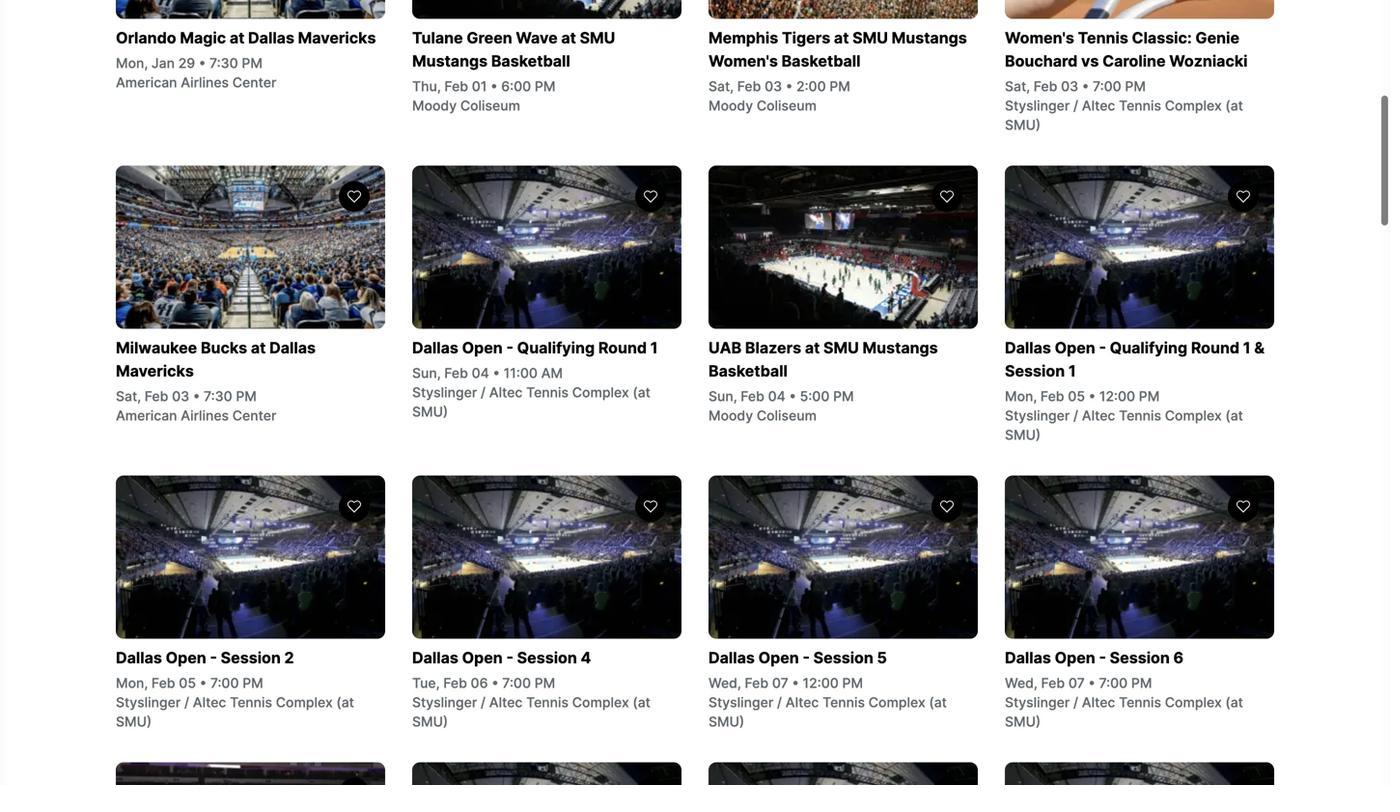 Task type: locate. For each thing, give the bounding box(es) containing it.
at inside memphis tigers at smu mustangs women's basketball sat, feb 03 • 2:00 pm moody coliseum
[[834, 28, 849, 47]]

moody inside memphis tigers at smu mustangs women's basketball sat, feb 03 • 2:00 pm moody coliseum
[[709, 98, 753, 114]]

mavericks for orlando magic at dallas mavericks
[[298, 28, 376, 47]]

1 qualifying from the left
[[517, 339, 595, 357]]

open inside dallas open - session 5 wed, feb 07 • 12:00 pm styslinger / altec tennis complex (at smu)
[[759, 649, 799, 667]]

mustangs
[[892, 28, 967, 47], [412, 52, 488, 71], [863, 339, 938, 357]]

7:30 down bucks
[[204, 388, 232, 405]]

american for milwaukee bucks at dallas mavericks
[[116, 408, 177, 424]]

moody inside tulane green wave at smu mustangs basketball thu, feb 01 • 6:00 pm moody coliseum
[[412, 98, 457, 114]]

1 horizontal spatial sat,
[[709, 78, 734, 95]]

mon,
[[116, 55, 148, 71], [1005, 388, 1037, 405], [116, 675, 148, 691]]

0 horizontal spatial mavericks
[[116, 362, 194, 381]]

1 airlines from the top
[[181, 74, 229, 91]]

1 horizontal spatial wed,
[[1005, 675, 1038, 691]]

round
[[599, 339, 647, 357], [1192, 339, 1240, 357]]

7:30 inside "orlando magic at dallas mavericks mon, jan 29 • 7:30 pm american airlines center"
[[210, 55, 238, 71]]

open inside dallas open - session 6 wed, feb 07 • 7:00 pm styslinger / altec tennis complex (at smu)
[[1055, 649, 1096, 667]]

styslinger inside women's tennis classic: genie bouchard vs caroline wozniacki sat, feb 03 • 7:00 pm styslinger / altec tennis complex (at smu)
[[1005, 98, 1070, 114]]

1 vertical spatial 7:30
[[204, 388, 232, 405]]

0 horizontal spatial sun,
[[412, 365, 441, 381]]

smu inside tulane green wave at smu mustangs basketball thu, feb 01 • 6:00 pm moody coliseum
[[580, 28, 616, 47]]

dallas for dallas open - session 2
[[116, 649, 162, 667]]

7:00 for dallas open - session 6
[[1100, 675, 1128, 691]]

0 vertical spatial 05
[[1068, 388, 1086, 405]]

mavericks inside milwaukee bucks at dallas mavericks sat, feb 03 • 7:30 pm american airlines center
[[116, 362, 194, 381]]

wed, for dallas open - session 6
[[1005, 675, 1038, 691]]

2 07 from the left
[[1069, 675, 1085, 691]]

smu right the tigers
[[853, 28, 888, 47]]

12:00
[[1100, 388, 1136, 405], [803, 675, 839, 691]]

basketball for wave
[[491, 52, 571, 71]]

7:30
[[210, 55, 238, 71], [204, 388, 232, 405]]

1 inside dallas open - qualifying round 1 sun, feb 04 • 11:00 am styslinger / altec tennis complex (at smu)
[[651, 339, 658, 357]]

- inside dallas open - qualifying round 1 & session 1 mon, feb 05 • 12:00 pm styslinger / altec tennis complex (at smu)
[[1099, 339, 1107, 357]]

• inside the uab blazers at smu mustangs basketball sun, feb 04 • 5:00 pm moody coliseum
[[790, 388, 797, 405]]

smu) inside dallas open - qualifying round 1 sun, feb 04 • 11:00 am styslinger / altec tennis complex (at smu)
[[412, 404, 448, 420]]

2 horizontal spatial sat,
[[1005, 78, 1031, 95]]

smu inside the uab blazers at smu mustangs basketball sun, feb 04 • 5:00 pm moody coliseum
[[824, 339, 859, 357]]

basketball up 2:00
[[782, 52, 861, 71]]

2 horizontal spatial 1
[[1244, 339, 1251, 357]]

at
[[230, 28, 245, 47], [561, 28, 576, 47], [834, 28, 849, 47], [251, 339, 266, 357], [805, 339, 820, 357]]

women's up bouchard
[[1005, 28, 1075, 47]]

altec
[[1082, 98, 1116, 114], [489, 384, 523, 401], [1082, 408, 1116, 424], [193, 694, 226, 711], [489, 694, 523, 711], [786, 694, 819, 711], [1082, 694, 1116, 711]]

center
[[233, 74, 277, 91], [233, 408, 277, 424]]

complex
[[1165, 98, 1222, 114], [572, 384, 629, 401], [1165, 408, 1222, 424], [276, 694, 333, 711], [572, 694, 629, 711], [869, 694, 926, 711], [1165, 694, 1222, 711]]

1 horizontal spatial qualifying
[[1110, 339, 1188, 357]]

2 qualifying from the left
[[1110, 339, 1188, 357]]

session
[[1005, 362, 1065, 381], [221, 649, 281, 667], [517, 649, 577, 667], [814, 649, 874, 667], [1110, 649, 1170, 667]]

bouchard
[[1005, 52, 1078, 71]]

04 inside the uab blazers at smu mustangs basketball sun, feb 04 • 5:00 pm moody coliseum
[[768, 388, 786, 405]]

tennis inside dallas open - session 6 wed, feb 07 • 7:00 pm styslinger / altec tennis complex (at smu)
[[1119, 694, 1162, 711]]

7:00
[[1093, 78, 1122, 95], [210, 675, 239, 691], [502, 675, 531, 691], [1100, 675, 1128, 691]]

dallas open - session 4 tue, feb 06 • 7:00 pm styslinger / altec tennis complex (at smu)
[[412, 649, 651, 730]]

-
[[507, 339, 514, 357], [1099, 339, 1107, 357], [210, 649, 217, 667], [507, 649, 514, 667], [803, 649, 810, 667], [1099, 649, 1107, 667]]

2 vertical spatial mon,
[[116, 675, 148, 691]]

session inside dallas open - session 5 wed, feb 07 • 12:00 pm styslinger / altec tennis complex (at smu)
[[814, 649, 874, 667]]

sun, inside the uab blazers at smu mustangs basketball sun, feb 04 • 5:00 pm moody coliseum
[[709, 388, 737, 405]]

complex inside dallas open - session 4 tue, feb 06 • 7:00 pm styslinger / altec tennis complex (at smu)
[[572, 694, 629, 711]]

complex inside dallas open - qualifying round 1 sun, feb 04 • 11:00 am styslinger / altec tennis complex (at smu)
[[572, 384, 629, 401]]

1 round from the left
[[599, 339, 647, 357]]

women's down 'memphis'
[[709, 52, 778, 71]]

tulane green wave at smu mustangs basketball thu, feb 01 • 6:00 pm moody coliseum
[[412, 28, 616, 114]]

at right 'blazers' at the right
[[805, 339, 820, 357]]

at right bucks
[[251, 339, 266, 357]]

0 vertical spatial airlines
[[181, 74, 229, 91]]

at right 'wave' at the top of the page
[[561, 28, 576, 47]]

center inside "orlando magic at dallas mavericks mon, jan 29 • 7:30 pm american airlines center"
[[233, 74, 277, 91]]

wed, inside dallas open - session 5 wed, feb 07 • 12:00 pm styslinger / altec tennis complex (at smu)
[[709, 675, 742, 691]]

04 left 11:00
[[472, 365, 489, 381]]

7:30 down the magic
[[210, 55, 238, 71]]

• inside women's tennis classic: genie bouchard vs caroline wozniacki sat, feb 03 • 7:00 pm styslinger / altec tennis complex (at smu)
[[1082, 78, 1090, 95]]

2 center from the top
[[233, 408, 277, 424]]

pm
[[242, 55, 263, 71], [535, 78, 556, 95], [830, 78, 851, 95], [1125, 78, 1146, 95], [236, 388, 257, 405], [834, 388, 854, 405], [1139, 388, 1160, 405], [243, 675, 263, 691], [535, 675, 556, 691], [843, 675, 863, 691], [1132, 675, 1153, 691]]

moody down uab
[[709, 408, 753, 424]]

center for magic
[[233, 74, 277, 91]]

0 horizontal spatial women's
[[709, 52, 778, 71]]

feb inside tulane green wave at smu mustangs basketball thu, feb 01 • 6:00 pm moody coliseum
[[445, 78, 468, 95]]

mustangs for memphis tigers at smu mustangs women's basketball
[[892, 28, 967, 47]]

dallas for dallas open - qualifying round 1
[[412, 339, 459, 357]]

4
[[581, 649, 591, 667]]

at inside "orlando magic at dallas mavericks mon, jan 29 • 7:30 pm american airlines center"
[[230, 28, 245, 47]]

basketball down uab
[[709, 362, 788, 381]]

dallas
[[248, 28, 295, 47], [270, 339, 316, 357], [412, 339, 459, 357], [1005, 339, 1052, 357], [116, 649, 162, 667], [412, 649, 459, 667], [709, 649, 755, 667], [1005, 649, 1052, 667]]

1 vertical spatial 05
[[179, 675, 196, 691]]

- inside dallas open - session 6 wed, feb 07 • 7:00 pm styslinger / altec tennis complex (at smu)
[[1099, 649, 1107, 667]]

moody
[[412, 98, 457, 114], [709, 98, 753, 114], [709, 408, 753, 424]]

airlines for magic
[[181, 74, 229, 91]]

0 vertical spatial 12:00
[[1100, 388, 1136, 405]]

mon, inside "orlando magic at dallas mavericks mon, jan 29 • 7:30 pm american airlines center"
[[116, 55, 148, 71]]

at for uab blazers at smu mustangs basketball
[[805, 339, 820, 357]]

sat, down bouchard
[[1005, 78, 1031, 95]]

03 left 2:00
[[765, 78, 782, 95]]

01
[[472, 78, 487, 95]]

1 horizontal spatial round
[[1192, 339, 1240, 357]]

•
[[199, 55, 206, 71], [491, 78, 498, 95], [786, 78, 793, 95], [1082, 78, 1090, 95], [493, 365, 500, 381], [193, 388, 200, 405], [790, 388, 797, 405], [1089, 388, 1096, 405], [200, 675, 207, 691], [492, 675, 499, 691], [792, 675, 799, 691], [1089, 675, 1096, 691]]

at right the tigers
[[834, 28, 849, 47]]

sun, down uab
[[709, 388, 737, 405]]

0 vertical spatial 7:30
[[210, 55, 238, 71]]

coliseum down 01
[[460, 98, 520, 114]]

smu up 5:00
[[824, 339, 859, 357]]

0 horizontal spatial 03
[[172, 388, 189, 405]]

dallas inside dallas open - qualifying round 1 sun, feb 04 • 11:00 am styslinger / altec tennis complex (at smu)
[[412, 339, 459, 357]]

dallas inside 'dallas open - session 2 mon, feb 05 • 7:00 pm styslinger / altec tennis complex (at smu)'
[[116, 649, 162, 667]]

coliseum
[[460, 98, 520, 114], [757, 98, 817, 114], [757, 408, 817, 424]]

styslinger
[[1005, 98, 1070, 114], [412, 384, 477, 401], [1005, 408, 1070, 424], [116, 694, 181, 711], [412, 694, 477, 711], [709, 694, 774, 711], [1005, 694, 1070, 711]]

1 vertical spatial sun,
[[709, 388, 737, 405]]

coliseum down 2:00
[[757, 98, 817, 114]]

caroline
[[1103, 52, 1166, 71]]

(at inside dallas open - qualifying round 1 & session 1 mon, feb 05 • 12:00 pm styslinger / altec tennis complex (at smu)
[[1226, 408, 1244, 424]]

session inside 'dallas open - session 2 mon, feb 05 • 7:00 pm styslinger / altec tennis complex (at smu)'
[[221, 649, 281, 667]]

03 down bouchard
[[1061, 78, 1079, 95]]

2 vertical spatial mustangs
[[863, 339, 938, 357]]

1 horizontal spatial 04
[[768, 388, 786, 405]]

11:00
[[504, 365, 538, 381]]

1 vertical spatial mavericks
[[116, 362, 194, 381]]

qualifying for 04
[[517, 339, 595, 357]]

airlines inside milwaukee bucks at dallas mavericks sat, feb 03 • 7:30 pm american airlines center
[[181, 408, 229, 424]]

1 vertical spatial women's
[[709, 52, 778, 71]]

american
[[116, 74, 177, 91], [116, 408, 177, 424]]

complex inside dallas open - session 6 wed, feb 07 • 7:00 pm styslinger / altec tennis complex (at smu)
[[1165, 694, 1222, 711]]

0 horizontal spatial sat,
[[116, 388, 141, 405]]

1 horizontal spatial women's
[[1005, 28, 1075, 47]]

sun,
[[412, 365, 441, 381], [709, 388, 737, 405]]

genie
[[1196, 28, 1240, 47]]

basketball inside memphis tigers at smu mustangs women's basketball sat, feb 03 • 2:00 pm moody coliseum
[[782, 52, 861, 71]]

/
[[1074, 98, 1079, 114], [481, 384, 486, 401], [1074, 408, 1079, 424], [184, 694, 189, 711], [481, 694, 486, 711], [777, 694, 782, 711], [1074, 694, 1079, 711]]

2 airlines from the top
[[181, 408, 229, 424]]

1 horizontal spatial 03
[[765, 78, 782, 95]]

0 horizontal spatial 12:00
[[803, 675, 839, 691]]

sun, inside dallas open - qualifying round 1 sun, feb 04 • 11:00 am styslinger / altec tennis complex (at smu)
[[412, 365, 441, 381]]

session for dallas open - session 5
[[814, 649, 874, 667]]

altec inside dallas open - session 6 wed, feb 07 • 7:00 pm styslinger / altec tennis complex (at smu)
[[1082, 694, 1116, 711]]

6:00
[[501, 78, 531, 95]]

1 07 from the left
[[772, 675, 789, 691]]

mustangs inside the uab blazers at smu mustangs basketball sun, feb 04 • 5:00 pm moody coliseum
[[863, 339, 938, 357]]

tigers
[[782, 28, 831, 47]]

0 vertical spatial mon,
[[116, 55, 148, 71]]

basketball
[[491, 52, 571, 71], [782, 52, 861, 71], [709, 362, 788, 381]]

- for dallas open - qualifying round 1
[[507, 339, 514, 357]]

moody for women's
[[709, 98, 753, 114]]

airlines down bucks
[[181, 408, 229, 424]]

magic
[[180, 28, 226, 47]]

• inside memphis tigers at smu mustangs women's basketball sat, feb 03 • 2:00 pm moody coliseum
[[786, 78, 793, 95]]

0 vertical spatial center
[[233, 74, 277, 91]]

1 vertical spatial 04
[[768, 388, 786, 405]]

open
[[462, 339, 503, 357], [1055, 339, 1096, 357], [166, 649, 206, 667], [462, 649, 503, 667], [759, 649, 799, 667], [1055, 649, 1096, 667]]

tennis inside dallas open - session 5 wed, feb 07 • 12:00 pm styslinger / altec tennis complex (at smu)
[[823, 694, 865, 711]]

0 horizontal spatial round
[[599, 339, 647, 357]]

05
[[1068, 388, 1086, 405], [179, 675, 196, 691]]

session inside dallas open - session 6 wed, feb 07 • 7:00 pm styslinger / altec tennis complex (at smu)
[[1110, 649, 1170, 667]]

pm inside the uab blazers at smu mustangs basketball sun, feb 04 • 5:00 pm moody coliseum
[[834, 388, 854, 405]]

airlines
[[181, 74, 229, 91], [181, 408, 229, 424]]

feb
[[445, 78, 468, 95], [738, 78, 761, 95], [1034, 78, 1058, 95], [445, 365, 468, 381], [145, 388, 168, 405], [741, 388, 765, 405], [1041, 388, 1065, 405], [152, 675, 175, 691], [443, 675, 467, 691], [745, 675, 769, 691], [1042, 675, 1065, 691]]

(at inside dallas open - session 6 wed, feb 07 • 7:00 pm styslinger / altec tennis complex (at smu)
[[1226, 694, 1244, 711]]

mustangs inside memphis tigers at smu mustangs women's basketball sat, feb 03 • 2:00 pm moody coliseum
[[892, 28, 967, 47]]

blazers
[[745, 339, 802, 357]]

mon, for orlando magic at dallas mavericks
[[116, 55, 148, 71]]

1 horizontal spatial 12:00
[[1100, 388, 1136, 405]]

04 for open
[[472, 365, 489, 381]]

1 wed, from the left
[[709, 675, 742, 691]]

airlines inside "orlando magic at dallas mavericks mon, jan 29 • 7:30 pm american airlines center"
[[181, 74, 229, 91]]

sat,
[[709, 78, 734, 95], [1005, 78, 1031, 95], [116, 388, 141, 405]]

0 vertical spatial mustangs
[[892, 28, 967, 47]]

03 down the milwaukee at the top of page
[[172, 388, 189, 405]]

milwaukee bucks at dallas mavericks sat, feb 03 • 7:30 pm american airlines center
[[116, 339, 316, 424]]

2 horizontal spatial 03
[[1061, 78, 1079, 95]]

american down the milwaukee at the top of page
[[116, 408, 177, 424]]

tulane
[[412, 28, 463, 47]]

american for orlando magic at dallas mavericks
[[116, 74, 177, 91]]

1 vertical spatial american
[[116, 408, 177, 424]]

sun, left 11:00
[[412, 365, 441, 381]]

1 vertical spatial mon,
[[1005, 388, 1037, 405]]

5:00
[[800, 388, 830, 405]]

1 vertical spatial airlines
[[181, 408, 229, 424]]

1
[[651, 339, 658, 357], [1244, 339, 1251, 357], [1069, 362, 1077, 381]]

1 horizontal spatial 05
[[1068, 388, 1086, 405]]

qualifying inside dallas open - qualifying round 1 sun, feb 04 • 11:00 am styslinger / altec tennis complex (at smu)
[[517, 339, 595, 357]]

round inside dallas open - qualifying round 1 & session 1 mon, feb 05 • 12:00 pm styslinger / altec tennis complex (at smu)
[[1192, 339, 1240, 357]]

open inside dallas open - qualifying round 1 & session 1 mon, feb 05 • 12:00 pm styslinger / altec tennis complex (at smu)
[[1055, 339, 1096, 357]]

mavericks
[[298, 28, 376, 47], [116, 362, 194, 381]]

tennis
[[1078, 28, 1129, 47], [1119, 98, 1162, 114], [526, 384, 569, 401], [1119, 408, 1162, 424], [230, 694, 272, 711], [526, 694, 569, 711], [823, 694, 865, 711], [1119, 694, 1162, 711]]

sat, down the milwaukee at the top of page
[[116, 388, 141, 405]]

sat, down 'memphis'
[[709, 78, 734, 95]]

(at
[[1226, 98, 1244, 114], [633, 384, 651, 401], [1226, 408, 1244, 424], [336, 694, 354, 711], [633, 694, 651, 711], [929, 694, 947, 711], [1226, 694, 1244, 711]]

2 round from the left
[[1192, 339, 1240, 357]]

2 american from the top
[[116, 408, 177, 424]]

at for orlando magic at dallas mavericks
[[230, 28, 245, 47]]

0 vertical spatial women's
[[1005, 28, 1075, 47]]

0 horizontal spatial qualifying
[[517, 339, 595, 357]]

smu
[[580, 28, 616, 47], [853, 28, 888, 47], [824, 339, 859, 357]]

coliseum for mustangs
[[460, 98, 520, 114]]

memphis
[[709, 28, 779, 47]]

1 horizontal spatial 07
[[1069, 675, 1085, 691]]

0 horizontal spatial 07
[[772, 675, 789, 691]]

07 inside dallas open - session 6 wed, feb 07 • 7:00 pm styslinger / altec tennis complex (at smu)
[[1069, 675, 1085, 691]]

airlines down 29
[[181, 74, 229, 91]]

0 vertical spatial mavericks
[[298, 28, 376, 47]]

- for dallas open - session 6
[[1099, 649, 1107, 667]]

uab blazers at smu mustangs basketball sun, feb 04 • 5:00 pm moody coliseum
[[709, 339, 938, 424]]

1 horizontal spatial 1
[[1069, 362, 1077, 381]]

0 vertical spatial 04
[[472, 365, 489, 381]]

0 vertical spatial american
[[116, 74, 177, 91]]

mustangs inside tulane green wave at smu mustangs basketball thu, feb 01 • 6:00 pm moody coliseum
[[412, 52, 488, 71]]

moody down thu,
[[412, 98, 457, 114]]

smu)
[[1005, 117, 1041, 133], [412, 404, 448, 420], [1005, 427, 1041, 443], [116, 714, 152, 730], [412, 714, 448, 730], [709, 714, 745, 730], [1005, 714, 1041, 730]]

basketball down 'wave' at the top of the page
[[491, 52, 571, 71]]

1 horizontal spatial mavericks
[[298, 28, 376, 47]]

round for dallas open - qualifying round 1
[[599, 339, 647, 357]]

- inside dallas open - session 5 wed, feb 07 • 12:00 pm styslinger / altec tennis complex (at smu)
[[803, 649, 810, 667]]

at right the magic
[[230, 28, 245, 47]]

1 american from the top
[[116, 74, 177, 91]]

- inside dallas open - qualifying round 1 sun, feb 04 • 11:00 am styslinger / altec tennis complex (at smu)
[[507, 339, 514, 357]]

• inside milwaukee bucks at dallas mavericks sat, feb 03 • 7:30 pm american airlines center
[[193, 388, 200, 405]]

women's inside memphis tigers at smu mustangs women's basketball sat, feb 03 • 2:00 pm moody coliseum
[[709, 52, 778, 71]]

at inside milwaukee bucks at dallas mavericks sat, feb 03 • 7:30 pm american airlines center
[[251, 339, 266, 357]]

1 vertical spatial center
[[233, 408, 277, 424]]

1 vertical spatial mustangs
[[412, 52, 488, 71]]

- inside 'dallas open - session 2 mon, feb 05 • 7:00 pm styslinger / altec tennis complex (at smu)'
[[210, 649, 217, 667]]

smu right 'wave' at the top of the page
[[580, 28, 616, 47]]

03 inside women's tennis classic: genie bouchard vs caroline wozniacki sat, feb 03 • 7:00 pm styslinger / altec tennis complex (at smu)
[[1061, 78, 1079, 95]]

07
[[772, 675, 789, 691], [1069, 675, 1085, 691]]

open for dallas open - session 4
[[462, 649, 503, 667]]

04
[[472, 365, 489, 381], [768, 388, 786, 405]]

1 horizontal spatial sun,
[[709, 388, 737, 405]]

- for dallas open - qualifying round 1 & session 1
[[1099, 339, 1107, 357]]

0 vertical spatial sun,
[[412, 365, 441, 381]]

american down jan
[[116, 74, 177, 91]]

1 center from the top
[[233, 74, 277, 91]]

(at inside dallas open - session 5 wed, feb 07 • 12:00 pm styslinger / altec tennis complex (at smu)
[[929, 694, 947, 711]]

coliseum down 5:00
[[757, 408, 817, 424]]

wed,
[[709, 675, 742, 691], [1005, 675, 1038, 691]]

06
[[471, 675, 488, 691]]

0 horizontal spatial 1
[[651, 339, 658, 357]]

at for memphis tigers at smu mustangs women's basketball
[[834, 28, 849, 47]]

0 horizontal spatial wed,
[[709, 675, 742, 691]]

1 for dallas open - qualifying round 1
[[651, 339, 658, 357]]

round inside dallas open - qualifying round 1 sun, feb 04 • 11:00 am styslinger / altec tennis complex (at smu)
[[599, 339, 647, 357]]

07 for dallas open - session 5
[[772, 675, 789, 691]]

1 vertical spatial 12:00
[[803, 675, 839, 691]]

0 horizontal spatial 05
[[179, 675, 196, 691]]

altec inside women's tennis classic: genie bouchard vs caroline wozniacki sat, feb 03 • 7:00 pm styslinger / altec tennis complex (at smu)
[[1082, 98, 1116, 114]]

smu for uab blazers at smu mustangs basketball
[[824, 339, 859, 357]]

open for dallas open - qualifying round 1
[[462, 339, 503, 357]]

- for dallas open - session 2
[[210, 649, 217, 667]]

open inside dallas open - qualifying round 1 sun, feb 04 • 11:00 am styslinger / altec tennis complex (at smu)
[[462, 339, 503, 357]]

smu inside memphis tigers at smu mustangs women's basketball sat, feb 03 • 2:00 pm moody coliseum
[[853, 28, 888, 47]]

moody down 'memphis'
[[709, 98, 753, 114]]

dallas open - session 6 wed, feb 07 • 7:00 pm styslinger / altec tennis complex (at smu)
[[1005, 649, 1244, 730]]

2 wed, from the left
[[1005, 675, 1038, 691]]

styslinger inside dallas open - qualifying round 1 sun, feb 04 • 11:00 am styslinger / altec tennis complex (at smu)
[[412, 384, 477, 401]]

at for milwaukee bucks at dallas mavericks
[[251, 339, 266, 357]]

orlando magic at dallas mavericks mon, jan 29 • 7:30 pm american airlines center
[[116, 28, 376, 91]]

mavericks for milwaukee bucks at dallas mavericks
[[116, 362, 194, 381]]

open inside 'dallas open - session 2 mon, feb 05 • 7:00 pm styslinger / altec tennis complex (at smu)'
[[166, 649, 206, 667]]

altec inside dallas open - qualifying round 1 & session 1 mon, feb 05 • 12:00 pm styslinger / altec tennis complex (at smu)
[[1082, 408, 1116, 424]]

dallas open - session 5 wed, feb 07 • 12:00 pm styslinger / altec tennis complex (at smu)
[[709, 649, 947, 730]]

session for dallas open - session 4
[[517, 649, 577, 667]]

qualifying
[[517, 339, 595, 357], [1110, 339, 1188, 357]]

03
[[765, 78, 782, 95], [1061, 78, 1079, 95], [172, 388, 189, 405]]

7:30 for magic
[[210, 55, 238, 71]]

0 horizontal spatial 04
[[472, 365, 489, 381]]

women's
[[1005, 28, 1075, 47], [709, 52, 778, 71]]

07 inside dallas open - session 5 wed, feb 07 • 12:00 pm styslinger / altec tennis complex (at smu)
[[772, 675, 789, 691]]

styslinger inside dallas open - session 4 tue, feb 06 • 7:00 pm styslinger / altec tennis complex (at smu)
[[412, 694, 477, 711]]

04 left 5:00
[[768, 388, 786, 405]]

6
[[1174, 649, 1184, 667]]

smu for memphis tigers at smu mustangs women's basketball
[[853, 28, 888, 47]]

12:00 inside dallas open - session 5 wed, feb 07 • 12:00 pm styslinger / altec tennis complex (at smu)
[[803, 675, 839, 691]]

open inside dallas open - session 4 tue, feb 06 • 7:00 pm styslinger / altec tennis complex (at smu)
[[462, 649, 503, 667]]

complex inside women's tennis classic: genie bouchard vs caroline wozniacki sat, feb 03 • 7:00 pm styslinger / altec tennis complex (at smu)
[[1165, 98, 1222, 114]]

am
[[541, 365, 563, 381]]

dallas inside dallas open - session 5 wed, feb 07 • 12:00 pm styslinger / altec tennis complex (at smu)
[[709, 649, 755, 667]]

basketball for at
[[782, 52, 861, 71]]

dallas open - qualifying round 1 sun, feb 04 • 11:00 am styslinger / altec tennis complex (at smu)
[[412, 339, 658, 420]]



Task type: describe. For each thing, give the bounding box(es) containing it.
• inside dallas open - qualifying round 1 & session 1 mon, feb 05 • 12:00 pm styslinger / altec tennis complex (at smu)
[[1089, 388, 1096, 405]]

pm inside "orlando magic at dallas mavericks mon, jan 29 • 7:30 pm american airlines center"
[[242, 55, 263, 71]]

04 for blazers
[[768, 388, 786, 405]]

• inside dallas open - session 4 tue, feb 06 • 7:00 pm styslinger / altec tennis complex (at smu)
[[492, 675, 499, 691]]

session for dallas open - session 2
[[221, 649, 281, 667]]

sat, inside women's tennis classic: genie bouchard vs caroline wozniacki sat, feb 03 • 7:00 pm styslinger / altec tennis complex (at smu)
[[1005, 78, 1031, 95]]

2:00
[[797, 78, 826, 95]]

(at inside 'dallas open - session 2 mon, feb 05 • 7:00 pm styslinger / altec tennis complex (at smu)'
[[336, 694, 354, 711]]

/ inside dallas open - qualifying round 1 & session 1 mon, feb 05 • 12:00 pm styslinger / altec tennis complex (at smu)
[[1074, 408, 1079, 424]]

dallas for dallas open - qualifying round 1 & session 1
[[1005, 339, 1052, 357]]

milwaukee
[[116, 339, 197, 357]]

feb inside 'dallas open - session 2 mon, feb 05 • 7:00 pm styslinger / altec tennis complex (at smu)'
[[152, 675, 175, 691]]

women's tennis classic: genie bouchard vs caroline wozniacki sat, feb 03 • 7:00 pm styslinger / altec tennis complex (at smu)
[[1005, 28, 1248, 133]]

7:00 for dallas open - session 4
[[502, 675, 531, 691]]

tue,
[[412, 675, 440, 691]]

feb inside dallas open - session 5 wed, feb 07 • 12:00 pm styslinger / altec tennis complex (at smu)
[[745, 675, 769, 691]]

smu) inside dallas open - qualifying round 1 & session 1 mon, feb 05 • 12:00 pm styslinger / altec tennis complex (at smu)
[[1005, 427, 1041, 443]]

05 inside 'dallas open - session 2 mon, feb 05 • 7:00 pm styslinger / altec tennis complex (at smu)'
[[179, 675, 196, 691]]

wave
[[516, 28, 558, 47]]

styslinger inside dallas open - session 6 wed, feb 07 • 7:00 pm styslinger / altec tennis complex (at smu)
[[1005, 694, 1070, 711]]

dallas inside "orlando magic at dallas mavericks mon, jan 29 • 7:30 pm american airlines center"
[[248, 28, 295, 47]]

open for dallas open - session 5
[[759, 649, 799, 667]]

dallas for dallas open - session 5
[[709, 649, 755, 667]]

/ inside dallas open - session 6 wed, feb 07 • 7:00 pm styslinger / altec tennis complex (at smu)
[[1074, 694, 1079, 711]]

tennis inside dallas open - qualifying round 1 sun, feb 04 • 11:00 am styslinger / altec tennis complex (at smu)
[[526, 384, 569, 401]]

complex inside dallas open - qualifying round 1 & session 1 mon, feb 05 • 12:00 pm styslinger / altec tennis complex (at smu)
[[1165, 408, 1222, 424]]

open for dallas open - session 6
[[1055, 649, 1096, 667]]

smu) inside dallas open - session 4 tue, feb 06 • 7:00 pm styslinger / altec tennis complex (at smu)
[[412, 714, 448, 730]]

pm inside dallas open - session 4 tue, feb 06 • 7:00 pm styslinger / altec tennis complex (at smu)
[[535, 675, 556, 691]]

• inside dallas open - session 6 wed, feb 07 • 7:00 pm styslinger / altec tennis complex (at smu)
[[1089, 675, 1096, 691]]

7:00 inside women's tennis classic: genie bouchard vs caroline wozniacki sat, feb 03 • 7:00 pm styslinger / altec tennis complex (at smu)
[[1093, 78, 1122, 95]]

• inside dallas open - qualifying round 1 sun, feb 04 • 11:00 am styslinger / altec tennis complex (at smu)
[[493, 365, 500, 381]]

styslinger inside dallas open - session 5 wed, feb 07 • 12:00 pm styslinger / altec tennis complex (at smu)
[[709, 694, 774, 711]]

open for dallas open - session 2
[[166, 649, 206, 667]]

• inside 'dallas open - session 2 mon, feb 05 • 7:00 pm styslinger / altec tennis complex (at smu)'
[[200, 675, 207, 691]]

memphis tigers at smu mustangs women's basketball sat, feb 03 • 2:00 pm moody coliseum
[[709, 28, 967, 114]]

mustangs for uab blazers at smu mustangs basketball
[[863, 339, 938, 357]]

sat, inside milwaukee bucks at dallas mavericks sat, feb 03 • 7:30 pm american airlines center
[[116, 388, 141, 405]]

smu) inside dallas open - session 5 wed, feb 07 • 12:00 pm styslinger / altec tennis complex (at smu)
[[709, 714, 745, 730]]

pm inside 'dallas open - session 2 mon, feb 05 • 7:00 pm styslinger / altec tennis complex (at smu)'
[[243, 675, 263, 691]]

dallas open - qualifying round 1 & session 1 mon, feb 05 • 12:00 pm styslinger / altec tennis complex (at smu)
[[1005, 339, 1265, 443]]

(at inside women's tennis classic: genie bouchard vs caroline wozniacki sat, feb 03 • 7:00 pm styslinger / altec tennis complex (at smu)
[[1226, 98, 1244, 114]]

coliseum inside the uab blazers at smu mustangs basketball sun, feb 04 • 5:00 pm moody coliseum
[[757, 408, 817, 424]]

feb inside memphis tigers at smu mustangs women's basketball sat, feb 03 • 2:00 pm moody coliseum
[[738, 78, 761, 95]]

dallas open - session 2 mon, feb 05 • 7:00 pm styslinger / altec tennis complex (at smu)
[[116, 649, 354, 730]]

• inside dallas open - session 5 wed, feb 07 • 12:00 pm styslinger / altec tennis complex (at smu)
[[792, 675, 799, 691]]

orlando
[[116, 28, 176, 47]]

pm inside milwaukee bucks at dallas mavericks sat, feb 03 • 7:30 pm american airlines center
[[236, 388, 257, 405]]

dallas for dallas open - session 4
[[412, 649, 459, 667]]

at inside tulane green wave at smu mustangs basketball thu, feb 01 • 6:00 pm moody coliseum
[[561, 28, 576, 47]]

5
[[877, 649, 887, 667]]

bucks
[[201, 339, 247, 357]]

7:00 for dallas open - session 2
[[210, 675, 239, 691]]

mon, for dallas open - session 2
[[116, 675, 148, 691]]

pm inside dallas open - session 6 wed, feb 07 • 7:00 pm styslinger / altec tennis complex (at smu)
[[1132, 675, 1153, 691]]

2
[[284, 649, 294, 667]]

03 inside memphis tigers at smu mustangs women's basketball sat, feb 03 • 2:00 pm moody coliseum
[[765, 78, 782, 95]]

29
[[178, 55, 195, 71]]

round for dallas open - qualifying round 1 & session 1
[[1192, 339, 1240, 357]]

pm inside dallas open - qualifying round 1 & session 1 mon, feb 05 • 12:00 pm styslinger / altec tennis complex (at smu)
[[1139, 388, 1160, 405]]

tennis inside 'dallas open - session 2 mon, feb 05 • 7:00 pm styslinger / altec tennis complex (at smu)'
[[230, 694, 272, 711]]

center for bucks
[[233, 408, 277, 424]]

dallas for dallas open - session 6
[[1005, 649, 1052, 667]]

feb inside dallas open - qualifying round 1 & session 1 mon, feb 05 • 12:00 pm styslinger / altec tennis complex (at smu)
[[1041, 388, 1065, 405]]

smu) inside 'dallas open - session 2 mon, feb 05 • 7:00 pm styslinger / altec tennis complex (at smu)'
[[116, 714, 152, 730]]

session inside dallas open - qualifying round 1 & session 1 mon, feb 05 • 12:00 pm styslinger / altec tennis complex (at smu)
[[1005, 362, 1065, 381]]

wozniacki
[[1170, 52, 1248, 71]]

dallas inside milwaukee bucks at dallas mavericks sat, feb 03 • 7:30 pm american airlines center
[[270, 339, 316, 357]]

/ inside dallas open - session 5 wed, feb 07 • 12:00 pm styslinger / altec tennis complex (at smu)
[[777, 694, 782, 711]]

uab
[[709, 339, 742, 357]]

pm inside tulane green wave at smu mustangs basketball thu, feb 01 • 6:00 pm moody coliseum
[[535, 78, 556, 95]]

altec inside dallas open - session 4 tue, feb 06 • 7:00 pm styslinger / altec tennis complex (at smu)
[[489, 694, 523, 711]]

(at inside dallas open - qualifying round 1 sun, feb 04 • 11:00 am styslinger / altec tennis complex (at smu)
[[633, 384, 651, 401]]

feb inside dallas open - session 4 tue, feb 06 • 7:00 pm styslinger / altec tennis complex (at smu)
[[443, 675, 467, 691]]

altec inside 'dallas open - session 2 mon, feb 05 • 7:00 pm styslinger / altec tennis complex (at smu)'
[[193, 694, 226, 711]]

&
[[1255, 339, 1265, 357]]

thu,
[[412, 78, 441, 95]]

12:00 inside dallas open - qualifying round 1 & session 1 mon, feb 05 • 12:00 pm styslinger / altec tennis complex (at smu)
[[1100, 388, 1136, 405]]

mon, inside dallas open - qualifying round 1 & session 1 mon, feb 05 • 12:00 pm styslinger / altec tennis complex (at smu)
[[1005, 388, 1037, 405]]

1 for dallas open - qualifying round 1 & session 1
[[1244, 339, 1251, 357]]

feb inside women's tennis classic: genie bouchard vs caroline wozniacki sat, feb 03 • 7:00 pm styslinger / altec tennis complex (at smu)
[[1034, 78, 1058, 95]]

coliseum for women's
[[757, 98, 817, 114]]

/ inside 'dallas open - session 2 mon, feb 05 • 7:00 pm styslinger / altec tennis complex (at smu)'
[[184, 694, 189, 711]]

/ inside dallas open - session 4 tue, feb 06 • 7:00 pm styslinger / altec tennis complex (at smu)
[[481, 694, 486, 711]]

altec inside dallas open - session 5 wed, feb 07 • 12:00 pm styslinger / altec tennis complex (at smu)
[[786, 694, 819, 711]]

feb inside dallas open - qualifying round 1 sun, feb 04 • 11:00 am styslinger / altec tennis complex (at smu)
[[445, 365, 468, 381]]

feb inside dallas open - session 6 wed, feb 07 • 7:00 pm styslinger / altec tennis complex (at smu)
[[1042, 675, 1065, 691]]

airlines for bucks
[[181, 408, 229, 424]]

smu) inside women's tennis classic: genie bouchard vs caroline wozniacki sat, feb 03 • 7:00 pm styslinger / altec tennis complex (at smu)
[[1005, 117, 1041, 133]]

wed, for dallas open - session 5
[[709, 675, 742, 691]]

jan
[[152, 55, 175, 71]]

tennis inside dallas open - session 4 tue, feb 06 • 7:00 pm styslinger / altec tennis complex (at smu)
[[526, 694, 569, 711]]

sun, for dallas open - qualifying round 1
[[412, 365, 441, 381]]

complex inside dallas open - session 5 wed, feb 07 • 12:00 pm styslinger / altec tennis complex (at smu)
[[869, 694, 926, 711]]

vs
[[1082, 52, 1099, 71]]

women's inside women's tennis classic: genie bouchard vs caroline wozniacki sat, feb 03 • 7:00 pm styslinger / altec tennis complex (at smu)
[[1005, 28, 1075, 47]]

complex inside 'dallas open - session 2 mon, feb 05 • 7:00 pm styslinger / altec tennis complex (at smu)'
[[276, 694, 333, 711]]

styslinger inside dallas open - qualifying round 1 & session 1 mon, feb 05 • 12:00 pm styslinger / altec tennis complex (at smu)
[[1005, 408, 1070, 424]]

03 inside milwaukee bucks at dallas mavericks sat, feb 03 • 7:30 pm american airlines center
[[172, 388, 189, 405]]

- for dallas open - session 4
[[507, 649, 514, 667]]

qualifying for 1
[[1110, 339, 1188, 357]]

07 for dallas open - session 6
[[1069, 675, 1085, 691]]

moody for mustangs
[[412, 98, 457, 114]]

pm inside women's tennis classic: genie bouchard vs caroline wozniacki sat, feb 03 • 7:00 pm styslinger / altec tennis complex (at smu)
[[1125, 78, 1146, 95]]

• inside tulane green wave at smu mustangs basketball thu, feb 01 • 6:00 pm moody coliseum
[[491, 78, 498, 95]]

(at inside dallas open - session 4 tue, feb 06 • 7:00 pm styslinger / altec tennis complex (at smu)
[[633, 694, 651, 711]]

/ inside dallas open - qualifying round 1 sun, feb 04 • 11:00 am styslinger / altec tennis complex (at smu)
[[481, 384, 486, 401]]

altec inside dallas open - qualifying round 1 sun, feb 04 • 11:00 am styslinger / altec tennis complex (at smu)
[[489, 384, 523, 401]]

pm inside dallas open - session 5 wed, feb 07 • 12:00 pm styslinger / altec tennis complex (at smu)
[[843, 675, 863, 691]]

styslinger inside 'dallas open - session 2 mon, feb 05 • 7:00 pm styslinger / altec tennis complex (at smu)'
[[116, 694, 181, 711]]

7:30 for bucks
[[204, 388, 232, 405]]

basketball inside the uab blazers at smu mustangs basketball sun, feb 04 • 5:00 pm moody coliseum
[[709, 362, 788, 381]]

/ inside women's tennis classic: genie bouchard vs caroline wozniacki sat, feb 03 • 7:00 pm styslinger / altec tennis complex (at smu)
[[1074, 98, 1079, 114]]

open for dallas open - qualifying round 1 & session 1
[[1055, 339, 1096, 357]]

moody inside the uab blazers at smu mustangs basketball sun, feb 04 • 5:00 pm moody coliseum
[[709, 408, 753, 424]]

- for dallas open - session 5
[[803, 649, 810, 667]]

tennis inside dallas open - qualifying round 1 & session 1 mon, feb 05 • 12:00 pm styslinger / altec tennis complex (at smu)
[[1119, 408, 1162, 424]]

feb inside the uab blazers at smu mustangs basketball sun, feb 04 • 5:00 pm moody coliseum
[[741, 388, 765, 405]]

feb inside milwaukee bucks at dallas mavericks sat, feb 03 • 7:30 pm american airlines center
[[145, 388, 168, 405]]

green
[[467, 28, 513, 47]]

classic:
[[1132, 28, 1192, 47]]

sat, inside memphis tigers at smu mustangs women's basketball sat, feb 03 • 2:00 pm moody coliseum
[[709, 78, 734, 95]]

session for dallas open - session 6
[[1110, 649, 1170, 667]]

sun, for uab blazers at smu mustangs basketball
[[709, 388, 737, 405]]

pm inside memphis tigers at smu mustangs women's basketball sat, feb 03 • 2:00 pm moody coliseum
[[830, 78, 851, 95]]



Task type: vqa. For each thing, say whether or not it's contained in the screenshot.
the top Https://Cx.Launchgiftcards.Com/Support/Stubhub/English link
no



